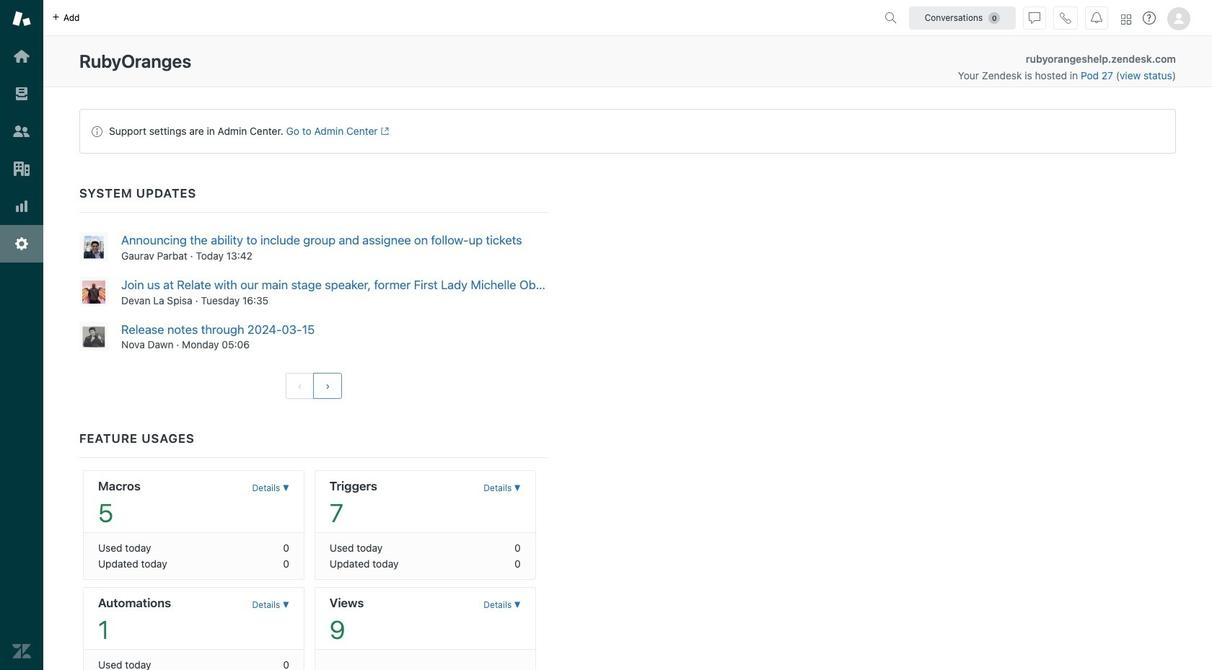 Task type: describe. For each thing, give the bounding box(es) containing it.
notifications image
[[1092, 12, 1103, 23]]

admin image
[[12, 235, 31, 253]]

zendesk image
[[12, 643, 31, 661]]

views image
[[12, 84, 31, 103]]

main element
[[0, 0, 43, 671]]

get help image
[[1144, 12, 1157, 25]]

get started image
[[12, 47, 31, 66]]



Task type: locate. For each thing, give the bounding box(es) containing it.
zendesk products image
[[1122, 14, 1132, 24]]

customers image
[[12, 122, 31, 141]]

zendesk support image
[[12, 9, 31, 28]]

button displays agent's chat status as invisible. image
[[1030, 12, 1041, 23]]

reporting image
[[12, 197, 31, 216]]

organizations image
[[12, 160, 31, 178]]

(opens in a new tab) image
[[378, 127, 389, 136]]

status
[[79, 109, 1177, 154]]



Task type: vqa. For each thing, say whether or not it's contained in the screenshot.
primary element
no



